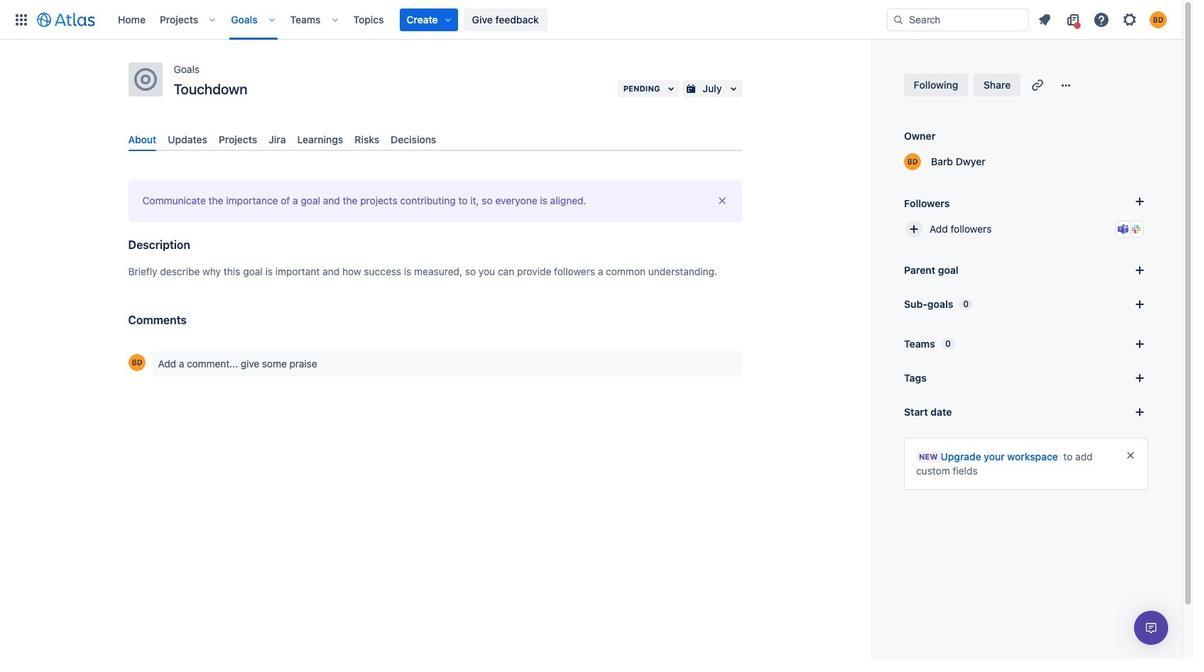 Task type: describe. For each thing, give the bounding box(es) containing it.
top element
[[9, 0, 887, 39]]

Search field
[[887, 8, 1029, 31]]

open intercom messenger image
[[1143, 620, 1160, 637]]

switch to... image
[[13, 11, 30, 28]]

help image
[[1093, 11, 1110, 28]]

close banner image
[[1125, 450, 1136, 462]]

settings image
[[1121, 11, 1138, 28]]

add follower image
[[905, 221, 922, 238]]

add a follower image
[[1131, 193, 1148, 210]]

close banner image
[[716, 195, 728, 207]]



Task type: locate. For each thing, give the bounding box(es) containing it.
notifications image
[[1036, 11, 1053, 28]]

msteams logo showing  channels are connected to this goal image
[[1118, 224, 1129, 235]]

goal icon image
[[134, 68, 157, 91]]

tab list
[[123, 128, 747, 151]]

banner
[[0, 0, 1182, 40]]

account image
[[1150, 11, 1167, 28]]

more icon image
[[1058, 77, 1075, 94]]

slack logo showing nan channels are connected to this goal image
[[1131, 224, 1142, 235]]

search image
[[893, 14, 904, 25]]

None search field
[[887, 8, 1029, 31]]



